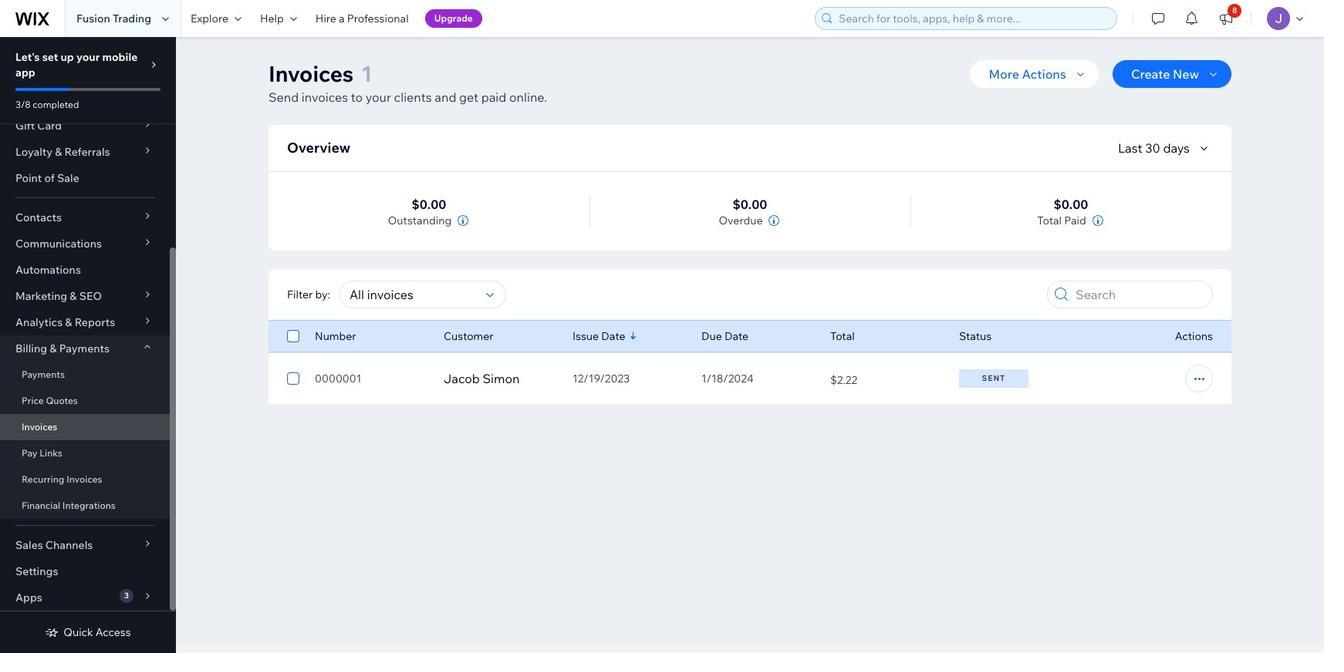 Task type: locate. For each thing, give the bounding box(es) containing it.
$0.00 up overdue
[[733, 197, 768, 212]]

& right "loyalty"
[[55, 145, 62, 159]]

1 horizontal spatial your
[[366, 90, 391, 105]]

date right due at the bottom of page
[[725, 330, 749, 343]]

hire a professional
[[316, 12, 409, 25]]

links
[[39, 448, 62, 459]]

payments up payments "link"
[[59, 342, 110, 356]]

1 date from the left
[[601, 330, 626, 343]]

1 vertical spatial payments
[[22, 369, 65, 380]]

a
[[339, 12, 345, 25]]

contacts button
[[0, 205, 170, 231]]

1 vertical spatial your
[[366, 90, 391, 105]]

payments up price quotes
[[22, 369, 65, 380]]

issue
[[573, 330, 599, 343]]

by:
[[315, 288, 330, 302]]

sales
[[15, 539, 43, 553]]

&
[[55, 145, 62, 159], [70, 289, 77, 303], [65, 316, 72, 330], [50, 342, 57, 356]]

1 horizontal spatial total
[[1037, 214, 1062, 228]]

let's
[[15, 50, 40, 64]]

more
[[989, 66, 1019, 82]]

issue date
[[573, 330, 626, 343]]

create
[[1131, 66, 1170, 82]]

number
[[315, 330, 356, 343]]

3
[[124, 591, 129, 601]]

1 $0.00 from the left
[[412, 197, 446, 212]]

more actions
[[989, 66, 1067, 82]]

3 $0.00 from the left
[[1054, 197, 1089, 212]]

due
[[702, 330, 722, 343]]

financial integrations link
[[0, 493, 170, 519]]

settings
[[15, 565, 58, 579]]

invoices inside the recurring invoices link
[[66, 474, 102, 485]]

and
[[435, 90, 456, 105]]

send
[[269, 90, 299, 105]]

actions down search field
[[1175, 330, 1213, 343]]

financial integrations
[[22, 500, 116, 512]]

upgrade button
[[425, 9, 482, 28]]

set
[[42, 50, 58, 64]]

0 vertical spatial payments
[[59, 342, 110, 356]]

to
[[351, 90, 363, 105]]

app
[[15, 66, 35, 79]]

your right up
[[76, 50, 100, 64]]

$0.00 for total paid
[[1054, 197, 1089, 212]]

total paid
[[1037, 214, 1086, 228]]

$0.00 up outstanding
[[412, 197, 446, 212]]

2 horizontal spatial $0.00
[[1054, 197, 1089, 212]]

recurring invoices
[[22, 474, 102, 485]]

invoices for invoices
[[22, 421, 57, 433]]

date
[[601, 330, 626, 343], [725, 330, 749, 343]]

overdue
[[719, 214, 763, 228]]

date for due date
[[725, 330, 749, 343]]

$0.00 up 'paid'
[[1054, 197, 1089, 212]]

0 horizontal spatial invoices
[[22, 421, 57, 433]]

& left reports
[[65, 316, 72, 330]]

2 vertical spatial invoices
[[66, 474, 102, 485]]

billing & payments
[[15, 342, 110, 356]]

& inside popup button
[[65, 316, 72, 330]]

jacob simon
[[444, 371, 520, 387]]

payments
[[59, 342, 110, 356], [22, 369, 65, 380]]

total up $2.22
[[830, 330, 855, 343]]

8
[[1233, 5, 1237, 15]]

invoices inside invoices 1 send invoices to your clients and get paid online.
[[269, 60, 354, 87]]

0 horizontal spatial date
[[601, 330, 626, 343]]

mobile
[[102, 50, 138, 64]]

None checkbox
[[287, 327, 299, 346], [287, 370, 299, 388], [287, 327, 299, 346], [287, 370, 299, 388]]

due date
[[702, 330, 749, 343]]

seo
[[79, 289, 102, 303]]

invoices for invoices 1 send invoices to your clients and get paid online.
[[269, 60, 354, 87]]

jacob
[[444, 371, 480, 387]]

invoices inside 'invoices' link
[[22, 421, 57, 433]]

0000001
[[315, 372, 362, 386]]

$0.00
[[412, 197, 446, 212], [733, 197, 768, 212], [1054, 197, 1089, 212]]

None field
[[345, 282, 482, 308]]

0 vertical spatial actions
[[1022, 66, 1067, 82]]

0 horizontal spatial total
[[830, 330, 855, 343]]

invoices down pay links link
[[66, 474, 102, 485]]

1 vertical spatial total
[[830, 330, 855, 343]]

billing & payments button
[[0, 336, 170, 362]]

1 horizontal spatial invoices
[[66, 474, 102, 485]]

price
[[22, 395, 44, 407]]

date right issue
[[601, 330, 626, 343]]

invoices link
[[0, 414, 170, 441]]

marketing & seo
[[15, 289, 102, 303]]

filter by:
[[287, 288, 330, 302]]

pay
[[22, 448, 37, 459]]

1 horizontal spatial $0.00
[[733, 197, 768, 212]]

& for marketing
[[70, 289, 77, 303]]

invoices up invoices
[[269, 60, 354, 87]]

& left seo
[[70, 289, 77, 303]]

$0.00 for outstanding
[[412, 197, 446, 212]]

8 button
[[1209, 0, 1243, 37]]

& inside dropdown button
[[50, 342, 57, 356]]

1 horizontal spatial date
[[725, 330, 749, 343]]

total
[[1037, 214, 1062, 228], [830, 330, 855, 343]]

Search field
[[1071, 282, 1208, 308]]

status
[[959, 330, 992, 343]]

total left 'paid'
[[1037, 214, 1062, 228]]

explore
[[191, 12, 228, 25]]

actions right more
[[1022, 66, 1067, 82]]

0 vertical spatial your
[[76, 50, 100, 64]]

quick
[[64, 626, 93, 640]]

2 date from the left
[[725, 330, 749, 343]]

gift
[[15, 119, 35, 133]]

clients
[[394, 90, 432, 105]]

point of sale
[[15, 171, 79, 185]]

automations link
[[0, 257, 170, 283]]

hire a professional link
[[306, 0, 418, 37]]

more actions button
[[970, 60, 1099, 88]]

& for analytics
[[65, 316, 72, 330]]

gift card
[[15, 119, 62, 133]]

invoices
[[269, 60, 354, 87], [22, 421, 57, 433], [66, 474, 102, 485]]

create new button
[[1113, 60, 1232, 88]]

3/8 completed
[[15, 99, 79, 110]]

0 horizontal spatial actions
[[1022, 66, 1067, 82]]

1 vertical spatial invoices
[[22, 421, 57, 433]]

total for total paid
[[1037, 214, 1062, 228]]

help
[[260, 12, 284, 25]]

invoices up pay links
[[22, 421, 57, 433]]

sent
[[982, 374, 1006, 384]]

point of sale link
[[0, 165, 170, 191]]

actions inside button
[[1022, 66, 1067, 82]]

0 horizontal spatial $0.00
[[412, 197, 446, 212]]

marketing & seo button
[[0, 283, 170, 309]]

0 horizontal spatial your
[[76, 50, 100, 64]]

0 vertical spatial invoices
[[269, 60, 354, 87]]

communications
[[15, 237, 102, 251]]

payments link
[[0, 362, 170, 388]]

2 $0.00 from the left
[[733, 197, 768, 212]]

your right to
[[366, 90, 391, 105]]

sale
[[57, 171, 79, 185]]

paid
[[1064, 214, 1086, 228]]

1 vertical spatial actions
[[1175, 330, 1213, 343]]

1 horizontal spatial actions
[[1175, 330, 1213, 343]]

2 horizontal spatial invoices
[[269, 60, 354, 87]]

0 vertical spatial total
[[1037, 214, 1062, 228]]

& right billing
[[50, 342, 57, 356]]

& for loyalty
[[55, 145, 62, 159]]



Task type: describe. For each thing, give the bounding box(es) containing it.
hire
[[316, 12, 336, 25]]

online.
[[509, 90, 547, 105]]

last 30 days
[[1118, 140, 1190, 156]]

fusion
[[76, 12, 110, 25]]

loyalty & referrals button
[[0, 139, 170, 165]]

Search for tools, apps, help & more... field
[[834, 8, 1112, 29]]

pay links
[[22, 448, 62, 459]]

help button
[[251, 0, 306, 37]]

$0.00 for overdue
[[733, 197, 768, 212]]

invoices
[[302, 90, 348, 105]]

loyalty
[[15, 145, 52, 159]]

card
[[37, 119, 62, 133]]

quick access
[[64, 626, 131, 640]]

completed
[[33, 99, 79, 110]]

$2.22
[[830, 373, 857, 387]]

pay links link
[[0, 441, 170, 467]]

payments inside dropdown button
[[59, 342, 110, 356]]

simon
[[483, 371, 520, 387]]

recurring
[[22, 474, 64, 485]]

analytics & reports
[[15, 316, 115, 330]]

get
[[459, 90, 479, 105]]

outstanding
[[388, 214, 452, 228]]

gift card button
[[0, 113, 170, 139]]

contacts
[[15, 211, 62, 225]]

trading
[[113, 12, 151, 25]]

let's set up your mobile app
[[15, 50, 138, 79]]

quick access button
[[45, 626, 131, 640]]

create new
[[1131, 66, 1199, 82]]

last
[[1118, 140, 1143, 156]]

30
[[1146, 140, 1161, 156]]

customer
[[444, 330, 494, 343]]

days
[[1163, 140, 1190, 156]]

up
[[61, 50, 74, 64]]

your inside let's set up your mobile app
[[76, 50, 100, 64]]

communications button
[[0, 231, 170, 257]]

price quotes
[[22, 395, 78, 407]]

1
[[361, 60, 372, 87]]

12/19/2023
[[573, 372, 630, 386]]

apps
[[15, 591, 42, 605]]

sales channels
[[15, 539, 93, 553]]

settings link
[[0, 559, 170, 585]]

& for billing
[[50, 342, 57, 356]]

date for issue date
[[601, 330, 626, 343]]

analytics & reports button
[[0, 309, 170, 336]]

your inside invoices 1 send invoices to your clients and get paid online.
[[366, 90, 391, 105]]

access
[[96, 626, 131, 640]]

loyalty & referrals
[[15, 145, 110, 159]]

reports
[[75, 316, 115, 330]]

professional
[[347, 12, 409, 25]]

price quotes link
[[0, 388, 170, 414]]

fusion trading
[[76, 12, 151, 25]]

new
[[1173, 66, 1199, 82]]

3/8
[[15, 99, 31, 110]]

overview
[[287, 139, 351, 157]]

automations
[[15, 263, 81, 277]]

billing
[[15, 342, 47, 356]]

marketing
[[15, 289, 67, 303]]

integrations
[[62, 500, 116, 512]]

payments inside "link"
[[22, 369, 65, 380]]

analytics
[[15, 316, 63, 330]]

invoices 1 send invoices to your clients and get paid online.
[[269, 60, 547, 105]]

recurring invoices link
[[0, 467, 170, 493]]

upgrade
[[434, 12, 473, 24]]

point
[[15, 171, 42, 185]]

last 30 days button
[[1118, 139, 1213, 157]]

channels
[[45, 539, 93, 553]]

of
[[44, 171, 55, 185]]

quotes
[[46, 395, 78, 407]]

sales channels button
[[0, 533, 170, 559]]

total for total
[[830, 330, 855, 343]]

sidebar element
[[0, 0, 176, 654]]



Task type: vqa. For each thing, say whether or not it's contained in the screenshot.
right site
no



